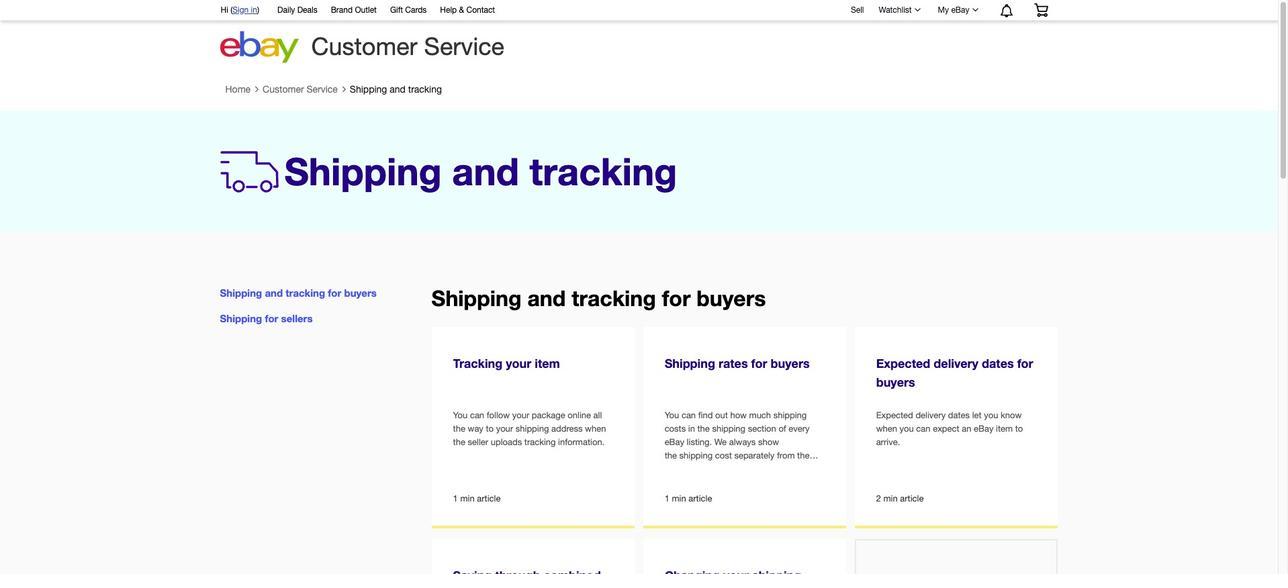 Task type: vqa. For each thing, say whether or not it's contained in the screenshot.
CAN'T to the middle
no



Task type: describe. For each thing, give the bounding box(es) containing it.
1 horizontal spatial shipping and tracking for buyers
[[432, 286, 766, 311]]

2 min article
[[876, 494, 924, 504]]

shipping and tracking link
[[350, 84, 442, 95]]

2 vertical spatial your
[[496, 424, 513, 434]]

0 vertical spatial shipping and tracking
[[350, 84, 442, 95]]

every
[[789, 424, 810, 434]]

gift cards link
[[390, 3, 427, 18]]

you right before
[[801, 478, 816, 488]]

you right so
[[715, 464, 729, 475]]

so
[[703, 464, 713, 475]]

0 horizontal spatial how
[[730, 411, 747, 421]]

brand
[[331, 5, 353, 15]]

always
[[729, 438, 756, 448]]

for inside you can find out how much shipping costs in the shipping section of every ebay listing. we always show the shipping cost separately from the item cost so you can see exactly how much you'll pay for delivery before you go to checkout.
[[729, 478, 739, 488]]

the left the way
[[453, 424, 465, 434]]

gift
[[390, 5, 403, 15]]

item inside you can find out how much shipping costs in the shipping section of every ebay listing. we always show the shipping cost separately from the item cost so you can see exactly how much you'll pay for delivery before you go to checkout.
[[665, 464, 682, 475]]

min for expected delivery dates for buyers
[[884, 494, 898, 504]]

all
[[594, 411, 602, 421]]

1 horizontal spatial shipping
[[712, 424, 746, 434]]

find
[[698, 411, 713, 421]]

when inside expected delivery dates let you know when you can expect an ebay item to arrive.
[[876, 424, 897, 434]]

you for shipping rates for buyers
[[665, 411, 679, 421]]

we
[[715, 438, 727, 448]]

home
[[225, 84, 251, 95]]

article for shipping rates for buyers
[[689, 494, 712, 504]]

rates
[[719, 356, 748, 371]]

2
[[876, 494, 881, 504]]

daily deals
[[277, 5, 318, 15]]

0 vertical spatial your
[[506, 356, 532, 371]]

watchlist link
[[872, 2, 927, 18]]

my ebay
[[938, 5, 970, 15]]

0 vertical spatial item
[[535, 356, 560, 371]]

you for tracking your item
[[453, 411, 468, 421]]

1 vertical spatial much
[[665, 478, 687, 488]]

ebay inside expected delivery dates let you know when you can expect an ebay item to arrive.
[[974, 424, 994, 434]]

sell
[[851, 5, 864, 15]]

can inside you can follow your package online all the way to your shipping address when the seller uploads tracking information.
[[470, 411, 484, 421]]

2 horizontal spatial shipping
[[774, 411, 807, 421]]

to inside you can follow your package online all the way to your shipping address when the seller uploads tracking information.
[[486, 424, 494, 434]]

arrive.
[[876, 438, 900, 448]]

daily
[[277, 5, 295, 15]]

package
[[532, 411, 565, 421]]

shipping for sellers link
[[220, 312, 313, 325]]

shipping and tracking for buyers link
[[220, 287, 377, 299]]

daily deals link
[[277, 3, 318, 18]]

you right let
[[984, 411, 999, 421]]

1 vertical spatial how
[[795, 464, 811, 475]]

you'll pay
[[689, 478, 726, 488]]

when inside you can follow your package online all the way to your shipping address when the seller uploads tracking information.
[[585, 424, 606, 434]]

min for tracking your item
[[460, 494, 475, 504]]

help & contact
[[440, 5, 495, 15]]

my
[[938, 5, 949, 15]]

1 vertical spatial shipping and tracking
[[284, 149, 677, 194]]

hi
[[221, 5, 228, 15]]

follow
[[487, 411, 510, 421]]

before
[[774, 478, 799, 488]]

1 for shipping rates for buyers
[[665, 494, 670, 504]]

brand outlet link
[[331, 3, 377, 18]]

help
[[440, 5, 457, 15]]

section
[[748, 424, 776, 434]]

min for shipping rates for buyers
[[672, 494, 686, 504]]

1 min article for tracking your item
[[453, 494, 501, 504]]

home link
[[225, 84, 251, 95]]

you can find out how much shipping costs in the shipping section of every ebay listing. we always show the shipping cost separately from the item cost so you can see exactly how much you'll pay for delivery before you go to checkout.
[[665, 411, 816, 501]]

delivery for you
[[916, 411, 946, 421]]

customer service banner
[[213, 0, 1058, 67]]

know
[[1001, 411, 1022, 421]]

dates for let
[[948, 411, 970, 421]]

&
[[459, 5, 464, 15]]

you can follow your package online all the way to your shipping address when the seller uploads tracking information.
[[453, 411, 606, 448]]

out
[[715, 411, 728, 421]]

tracking your item
[[453, 356, 560, 371]]

expected for expected delivery dates let you know when you can expect an ebay item to arrive.
[[876, 411, 913, 421]]

gift cards
[[390, 5, 427, 15]]

brand outlet
[[331, 5, 377, 15]]

(
[[231, 5, 233, 15]]

information.
[[558, 438, 605, 448]]

in
[[251, 5, 257, 15]]

service inside banner
[[424, 32, 504, 60]]

of
[[779, 424, 786, 434]]

sign in link
[[233, 5, 257, 15]]

0 horizontal spatial shipping and tracking for buyers
[[220, 287, 377, 299]]

costs in
[[665, 424, 695, 434]]



Task type: locate. For each thing, give the bounding box(es) containing it.
way
[[468, 424, 484, 434]]

shipping rates for buyers
[[665, 356, 810, 371]]

)
[[257, 5, 259, 15]]

online
[[568, 411, 591, 421]]

you up costs in
[[665, 411, 679, 421]]

how right out
[[730, 411, 747, 421]]

account navigation
[[213, 0, 1058, 21]]

dates inside "expected delivery dates for buyers"
[[982, 356, 1014, 371]]

0 horizontal spatial 1
[[453, 494, 458, 504]]

contact
[[467, 5, 495, 15]]

0 horizontal spatial shipping
[[516, 424, 549, 434]]

you
[[984, 411, 999, 421], [900, 424, 914, 434], [715, 464, 729, 475], [801, 478, 816, 488]]

to down know at the right bottom
[[1016, 424, 1023, 434]]

1 for tracking your item
[[453, 494, 458, 504]]

expected inside "expected delivery dates for buyers"
[[876, 356, 931, 371]]

1 article from the left
[[477, 494, 501, 504]]

shipping and tracking main content
[[0, 78, 1278, 574]]

your
[[506, 356, 532, 371], [512, 411, 530, 421], [496, 424, 513, 434]]

dates inside expected delivery dates let you know when you can expect an ebay item to arrive.
[[948, 411, 970, 421]]

1 horizontal spatial 1
[[665, 494, 670, 504]]

1 vertical spatial service
[[307, 84, 338, 95]]

1 horizontal spatial much
[[749, 411, 771, 421]]

1 horizontal spatial article
[[689, 494, 712, 504]]

the left seller
[[453, 438, 465, 448]]

separately
[[735, 451, 775, 461]]

0 vertical spatial dates
[[982, 356, 1014, 371]]

delivery down see exactly
[[742, 478, 772, 488]]

2 min from the left
[[672, 494, 686, 504]]

1 1 from the left
[[453, 494, 458, 504]]

my ebay link
[[931, 2, 984, 18]]

0 vertical spatial delivery
[[934, 356, 979, 371]]

2 horizontal spatial article
[[900, 494, 924, 504]]

0 vertical spatial much
[[749, 411, 771, 421]]

1 expected from the top
[[876, 356, 931, 371]]

customer down outlet
[[311, 32, 418, 60]]

go
[[665, 491, 675, 501]]

expected inside expected delivery dates let you know when you can expect an ebay item to arrive.
[[876, 411, 913, 421]]

you inside you can find out how much shipping costs in the shipping section of every ebay listing. we always show the shipping cost separately from the item cost so you can see exactly how much you'll pay for delivery before you go to checkout.
[[665, 411, 679, 421]]

can inside expected delivery dates let you know when you can expect an ebay item to arrive.
[[917, 424, 931, 434]]

uploads
[[491, 438, 522, 448]]

2 vertical spatial ebay
[[665, 438, 685, 448]]

customer service link
[[263, 84, 338, 95]]

0 vertical spatial customer
[[311, 32, 418, 60]]

0 vertical spatial expected
[[876, 356, 931, 371]]

customer
[[311, 32, 418, 60], [263, 84, 304, 95]]

1 vertical spatial customer
[[263, 84, 304, 95]]

customer service inside 'shipping and tracking' "main content"
[[263, 84, 338, 95]]

you up arrive.
[[900, 424, 914, 434]]

delivery inside "expected delivery dates for buyers"
[[934, 356, 979, 371]]

tracking inside you can follow your package online all the way to your shipping address when the seller uploads tracking information.
[[525, 438, 556, 448]]

shipping for sellers
[[220, 312, 313, 325]]

item inside expected delivery dates let you know when you can expect an ebay item to arrive.
[[996, 424, 1013, 434]]

1 you from the left
[[453, 411, 468, 421]]

let
[[972, 411, 982, 421]]

1 vertical spatial expected
[[876, 411, 913, 421]]

ebay down costs in
[[665, 438, 685, 448]]

2 horizontal spatial min
[[884, 494, 898, 504]]

delivery for buyers
[[934, 356, 979, 371]]

1 vertical spatial your
[[512, 411, 530, 421]]

3 article from the left
[[900, 494, 924, 504]]

hi ( sign in )
[[221, 5, 259, 15]]

expected delivery dates for buyers
[[876, 356, 1034, 390]]

you inside you can follow your package online all the way to your shipping address when the seller uploads tracking information.
[[453, 411, 468, 421]]

1 min article down seller
[[453, 494, 501, 504]]

delivery inside you can find out how much shipping costs in the shipping section of every ebay listing. we always show the shipping cost separately from the item cost so you can see exactly how much you'll pay for delivery before you go to checkout.
[[742, 478, 772, 488]]

the down find
[[698, 424, 710, 434]]

0 horizontal spatial service
[[307, 84, 338, 95]]

1 vertical spatial cost
[[684, 464, 701, 475]]

the inside you can find out how much shipping costs in the shipping section of every ebay listing. we always show the shipping cost separately from the item cost so you can see exactly how much you'll pay for delivery before you go to checkout.
[[698, 424, 710, 434]]

0 vertical spatial ebay
[[951, 5, 970, 15]]

2 expected from the top
[[876, 411, 913, 421]]

1 horizontal spatial dates
[[982, 356, 1014, 371]]

see exactly
[[748, 464, 792, 475]]

1 horizontal spatial you
[[665, 411, 679, 421]]

customer service down "gift cards" link
[[311, 32, 504, 60]]

shipping down package
[[516, 424, 549, 434]]

ebay right the my
[[951, 5, 970, 15]]

an
[[962, 424, 972, 434]]

article for tracking your item
[[477, 494, 501, 504]]

1 min article for shipping rates for buyers
[[665, 494, 712, 504]]

address
[[552, 424, 583, 434]]

ebay inside account navigation
[[951, 5, 970, 15]]

customer service
[[311, 32, 504, 60], [263, 84, 338, 95]]

1 min from the left
[[460, 494, 475, 504]]

cost
[[715, 451, 732, 461], [684, 464, 701, 475]]

0 horizontal spatial much
[[665, 478, 687, 488]]

1 vertical spatial ebay
[[974, 424, 994, 434]]

1 horizontal spatial when
[[876, 424, 897, 434]]

the shipping
[[665, 451, 713, 461]]

article down seller
[[477, 494, 501, 504]]

listing.
[[687, 438, 712, 448]]

min
[[460, 494, 475, 504], [672, 494, 686, 504], [884, 494, 898, 504]]

0 horizontal spatial min
[[460, 494, 475, 504]]

shipping up of
[[774, 411, 807, 421]]

when
[[585, 424, 606, 434], [876, 424, 897, 434]]

expect
[[933, 424, 960, 434]]

sellers
[[281, 312, 313, 325]]

sign
[[233, 5, 249, 15]]

1 horizontal spatial customer
[[311, 32, 418, 60]]

2 horizontal spatial to
[[1016, 424, 1023, 434]]

1
[[453, 494, 458, 504], [665, 494, 670, 504]]

tracking
[[453, 356, 503, 371]]

2 1 min article from the left
[[665, 494, 712, 504]]

much
[[749, 411, 771, 421], [665, 478, 687, 488]]

can up costs in
[[682, 411, 696, 421]]

customer service inside banner
[[311, 32, 504, 60]]

buyers inside "expected delivery dates for buyers"
[[876, 375, 915, 390]]

when up arrive.
[[876, 424, 897, 434]]

0 horizontal spatial customer
[[263, 84, 304, 95]]

how down from the
[[795, 464, 811, 475]]

3 min from the left
[[884, 494, 898, 504]]

show
[[758, 438, 779, 448]]

0 horizontal spatial item
[[535, 356, 560, 371]]

1 horizontal spatial item
[[665, 464, 682, 475]]

1 horizontal spatial service
[[424, 32, 504, 60]]

delivery inside expected delivery dates let you know when you can expect an ebay item to arrive.
[[916, 411, 946, 421]]

1 vertical spatial customer service
[[263, 84, 338, 95]]

help & contact link
[[440, 3, 495, 18]]

dates for for
[[982, 356, 1014, 371]]

expected delivery dates let you know when you can expect an ebay item to arrive.
[[876, 411, 1023, 448]]

1 min article
[[453, 494, 501, 504], [665, 494, 712, 504]]

customer inside banner
[[311, 32, 418, 60]]

0 horizontal spatial when
[[585, 424, 606, 434]]

2 you from the left
[[665, 411, 679, 421]]

dates up an
[[948, 411, 970, 421]]

item up package
[[535, 356, 560, 371]]

2 horizontal spatial item
[[996, 424, 1013, 434]]

shipping down out
[[712, 424, 746, 434]]

1 1 min article from the left
[[453, 494, 501, 504]]

delivery up expect
[[916, 411, 946, 421]]

to right go
[[677, 491, 685, 501]]

1 horizontal spatial to
[[677, 491, 685, 501]]

cost down we
[[715, 451, 732, 461]]

your up uploads
[[496, 424, 513, 434]]

to right the way
[[486, 424, 494, 434]]

to inside you can find out how much shipping costs in the shipping section of every ebay listing. we always show the shipping cost separately from the item cost so you can see exactly how much you'll pay for delivery before you go to checkout.
[[677, 491, 685, 501]]

0 horizontal spatial cost
[[684, 464, 701, 475]]

1 vertical spatial dates
[[948, 411, 970, 421]]

you
[[453, 411, 468, 421], [665, 411, 679, 421]]

1 vertical spatial delivery
[[916, 411, 946, 421]]

article down you'll pay
[[689, 494, 712, 504]]

ebay inside you can find out how much shipping costs in the shipping section of every ebay listing. we always show the shipping cost separately from the item cost so you can see exactly how much you'll pay for delivery before you go to checkout.
[[665, 438, 685, 448]]

article for expected delivery dates for buyers
[[900, 494, 924, 504]]

0 horizontal spatial article
[[477, 494, 501, 504]]

1 horizontal spatial cost
[[715, 451, 732, 461]]

can down "separately"
[[732, 464, 746, 475]]

article right 2
[[900, 494, 924, 504]]

for inside "expected delivery dates for buyers"
[[1017, 356, 1034, 371]]

can left expect
[[917, 424, 931, 434]]

0 horizontal spatial to
[[486, 424, 494, 434]]

much up section
[[749, 411, 771, 421]]

can up the way
[[470, 411, 484, 421]]

1 horizontal spatial 1 min article
[[665, 494, 712, 504]]

for
[[662, 286, 691, 311], [328, 287, 341, 299], [265, 312, 278, 325], [751, 356, 768, 371], [1017, 356, 1034, 371], [729, 478, 739, 488]]

1 when from the left
[[585, 424, 606, 434]]

0 horizontal spatial you
[[453, 411, 468, 421]]

0 horizontal spatial dates
[[948, 411, 970, 421]]

dates up know at the right bottom
[[982, 356, 1014, 371]]

1 vertical spatial item
[[996, 424, 1013, 434]]

2 1 from the left
[[665, 494, 670, 504]]

item
[[535, 356, 560, 371], [996, 424, 1013, 434], [665, 464, 682, 475]]

min right 2
[[884, 494, 898, 504]]

delivery
[[934, 356, 979, 371], [916, 411, 946, 421], [742, 478, 772, 488]]

1 horizontal spatial ebay
[[951, 5, 970, 15]]

expected for expected delivery dates for buyers
[[876, 356, 931, 371]]

service inside 'shipping and tracking' "main content"
[[307, 84, 338, 95]]

the
[[453, 424, 465, 434], [698, 424, 710, 434], [453, 438, 465, 448]]

you left follow
[[453, 411, 468, 421]]

much up go
[[665, 478, 687, 488]]

0 vertical spatial customer service
[[311, 32, 504, 60]]

min left checkout.
[[672, 494, 686, 504]]

2 vertical spatial item
[[665, 464, 682, 475]]

min down seller
[[460, 494, 475, 504]]

dates
[[982, 356, 1014, 371], [948, 411, 970, 421]]

watchlist
[[879, 5, 912, 15]]

deals
[[297, 5, 318, 15]]

1 min article down you'll pay
[[665, 494, 712, 504]]

customer right home
[[263, 84, 304, 95]]

to inside expected delivery dates let you know when you can expect an ebay item to arrive.
[[1016, 424, 1023, 434]]

customer inside 'shipping and tracking' "main content"
[[263, 84, 304, 95]]

and
[[390, 84, 406, 95], [452, 149, 519, 194], [528, 286, 566, 311], [265, 287, 283, 299]]

your right follow
[[512, 411, 530, 421]]

2 vertical spatial delivery
[[742, 478, 772, 488]]

outlet
[[355, 5, 377, 15]]

checkout.
[[687, 491, 726, 501]]

2 horizontal spatial ebay
[[974, 424, 994, 434]]

ebay down let
[[974, 424, 994, 434]]

can
[[470, 411, 484, 421], [682, 411, 696, 421], [917, 424, 931, 434], [732, 464, 746, 475]]

customer service right home
[[263, 84, 338, 95]]

your right tracking at the left of the page
[[506, 356, 532, 371]]

your shopping cart image
[[1034, 3, 1049, 17]]

0 vertical spatial cost
[[715, 451, 732, 461]]

when down the all
[[585, 424, 606, 434]]

from the
[[777, 451, 810, 461]]

2 article from the left
[[689, 494, 712, 504]]

delivery up let
[[934, 356, 979, 371]]

1 horizontal spatial min
[[672, 494, 686, 504]]

0 horizontal spatial ebay
[[665, 438, 685, 448]]

item down the shipping at right bottom
[[665, 464, 682, 475]]

item down know at the right bottom
[[996, 424, 1013, 434]]

cost down the shipping at right bottom
[[684, 464, 701, 475]]

0 horizontal spatial 1 min article
[[453, 494, 501, 504]]

article
[[477, 494, 501, 504], [689, 494, 712, 504], [900, 494, 924, 504]]

1 horizontal spatial how
[[795, 464, 811, 475]]

expected
[[876, 356, 931, 371], [876, 411, 913, 421]]

seller
[[468, 438, 488, 448]]

0 vertical spatial how
[[730, 411, 747, 421]]

2 when from the left
[[876, 424, 897, 434]]

to
[[486, 424, 494, 434], [1016, 424, 1023, 434], [677, 491, 685, 501]]

sell link
[[845, 5, 870, 15]]

shipping and tracking for buyers
[[432, 286, 766, 311], [220, 287, 377, 299]]

0 vertical spatial service
[[424, 32, 504, 60]]

tracking
[[408, 84, 442, 95], [530, 149, 677, 194], [572, 286, 656, 311], [286, 287, 325, 299], [525, 438, 556, 448]]

shipping inside you can follow your package online all the way to your shipping address when the seller uploads tracking information.
[[516, 424, 549, 434]]

ebay
[[951, 5, 970, 15], [974, 424, 994, 434], [665, 438, 685, 448]]

shipping and tracking
[[350, 84, 442, 95], [284, 149, 677, 194]]

cards
[[405, 5, 427, 15]]

shipping
[[774, 411, 807, 421], [516, 424, 549, 434], [712, 424, 746, 434]]

service
[[424, 32, 504, 60], [307, 84, 338, 95]]



